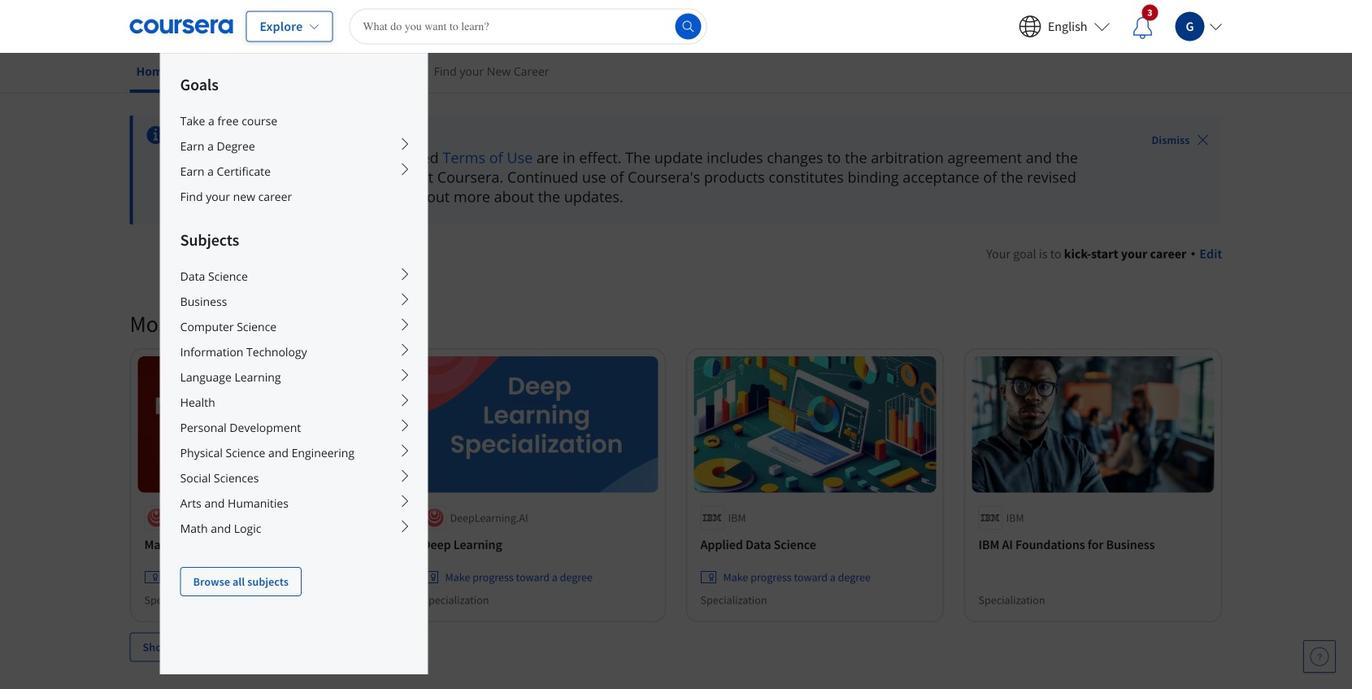 Task type: locate. For each thing, give the bounding box(es) containing it.
explore menu element
[[161, 54, 428, 596]]

help center image
[[1311, 647, 1330, 666]]

None search field
[[349, 9, 707, 44]]

main content
[[0, 95, 1353, 689]]



Task type: vqa. For each thing, say whether or not it's contained in the screenshot.
Bls,
no



Task type: describe. For each thing, give the bounding box(es) containing it.
What do you want to learn? text field
[[349, 9, 707, 44]]

information: we have updated our terms of use element
[[175, 125, 1107, 145]]

coursera image
[[130, 13, 233, 39]]

most popular certificates collection element
[[120, 283, 1233, 688]]



